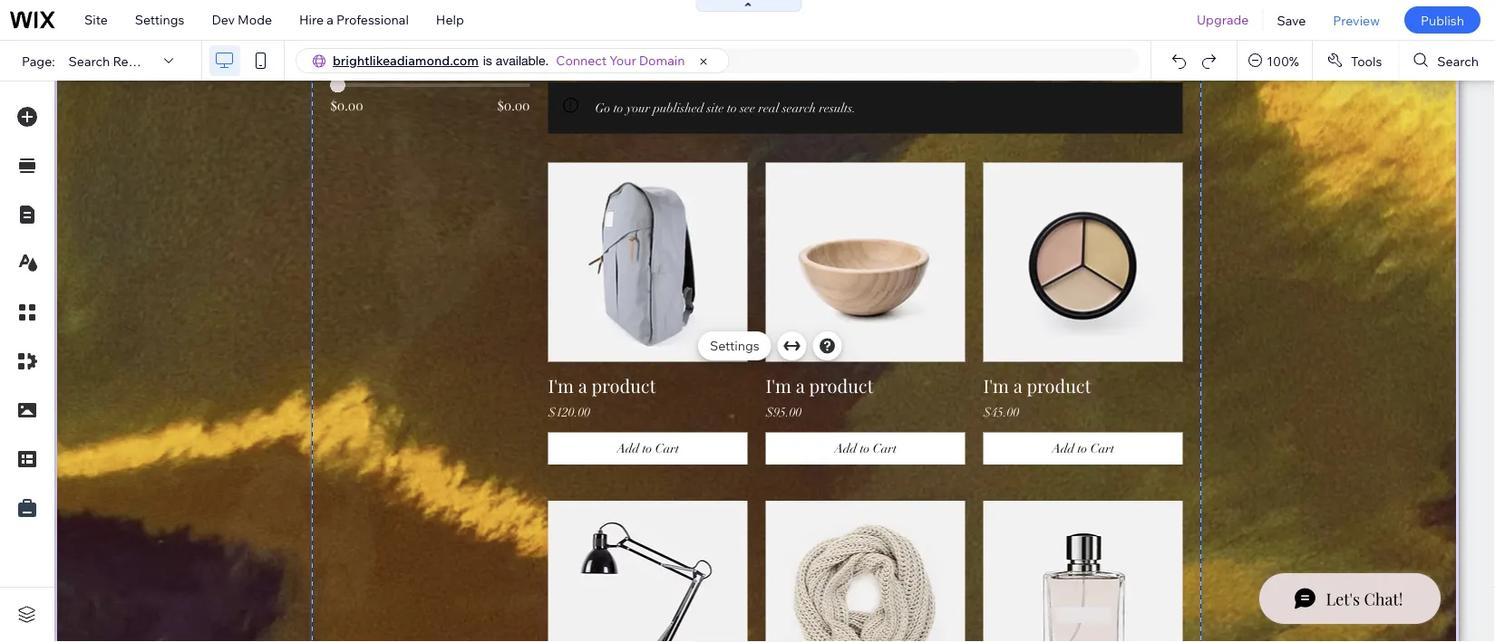 Task type: vqa. For each thing, say whether or not it's contained in the screenshot.
List
no



Task type: describe. For each thing, give the bounding box(es) containing it.
mode
[[238, 12, 272, 28]]

professional
[[336, 12, 409, 28]]

publish
[[1421, 12, 1464, 28]]

brightlikeadiamond.com
[[333, 53, 479, 68]]

available.
[[496, 53, 549, 68]]

domain
[[639, 53, 685, 68]]

preview
[[1333, 12, 1380, 28]]

help
[[436, 12, 464, 28]]

search button
[[1399, 41, 1495, 81]]

publish button
[[1404, 6, 1481, 34]]

a
[[327, 12, 334, 28]]

site
[[84, 12, 108, 28]]

dev
[[212, 12, 235, 28]]

upgrade
[[1197, 12, 1249, 28]]

0 horizontal spatial settings
[[135, 12, 184, 28]]

search for search
[[1437, 53, 1479, 69]]

is available. connect your domain
[[483, 53, 685, 68]]



Task type: locate. For each thing, give the bounding box(es) containing it.
0 vertical spatial settings
[[135, 12, 184, 28]]

connect
[[556, 53, 607, 68]]

search
[[69, 53, 110, 69], [1437, 53, 1479, 69]]

100% button
[[1238, 41, 1312, 81]]

search down site
[[69, 53, 110, 69]]

1 horizontal spatial search
[[1437, 53, 1479, 69]]

1 vertical spatial settings
[[710, 338, 759, 354]]

dev mode
[[212, 12, 272, 28]]

100%
[[1267, 53, 1299, 69]]

results
[[113, 53, 156, 69]]

1 search from the left
[[69, 53, 110, 69]]

search results
[[69, 53, 156, 69]]

tools button
[[1313, 41, 1398, 81]]

2 search from the left
[[1437, 53, 1479, 69]]

is
[[483, 53, 492, 68]]

search inside button
[[1437, 53, 1479, 69]]

save
[[1277, 12, 1306, 28]]

hire
[[299, 12, 324, 28]]

search down publish button
[[1437, 53, 1479, 69]]

save button
[[1263, 0, 1320, 40]]

your
[[610, 53, 636, 68]]

tools
[[1351, 53, 1382, 69]]

preview button
[[1320, 0, 1394, 40]]

search for search results
[[69, 53, 110, 69]]

settings
[[135, 12, 184, 28], [710, 338, 759, 354]]

hire a professional
[[299, 12, 409, 28]]

1 horizontal spatial settings
[[710, 338, 759, 354]]

0 horizontal spatial search
[[69, 53, 110, 69]]



